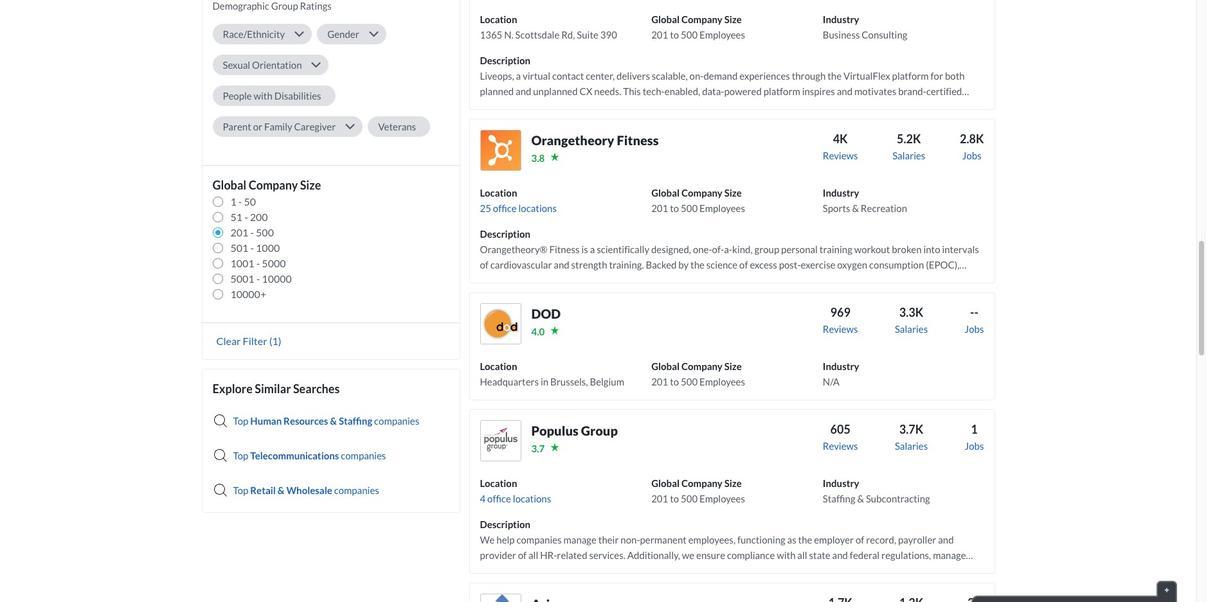 Task type: vqa. For each thing, say whether or not it's contained in the screenshot.


Task type: locate. For each thing, give the bounding box(es) containing it.
description down the n.
[[480, 55, 531, 66]]

- for 201
[[250, 226, 254, 239]]

business left consulting
[[823, 29, 860, 40]]

4 global company size 201 to 500 employees from the top
[[652, 478, 745, 505]]

4k
[[833, 132, 848, 146]]

1 vertical spatial description
[[480, 228, 531, 240]]

salaries down 5.2k
[[893, 150, 926, 161]]

with up it's
[[777, 550, 796, 561]]

global
[[652, 13, 680, 25], [213, 178, 246, 192], [652, 187, 680, 199], [652, 361, 680, 372], [652, 478, 680, 489]]

to for populus group
[[670, 493, 679, 505]]

industry inside industry staffing & subcontracting
[[823, 478, 860, 489]]

all left hr-
[[529, 550, 538, 561]]

3.7k
[[900, 422, 924, 437]]

3 employees from the top
[[700, 376, 745, 388]]

1 vertical spatial office
[[488, 493, 511, 505]]

business down cool
[[801, 581, 838, 592]]

0 horizontal spatial of
[[518, 550, 527, 561]]

top telecommunications companies
[[233, 450, 386, 462]]

3 top from the top
[[233, 485, 248, 496]]

0 vertical spatial locations
[[519, 203, 557, 214]]

race/ethnicity
[[223, 28, 285, 40]]

size for populus group
[[725, 478, 742, 489]]

parent
[[223, 121, 251, 132]]

staffing right resources in the bottom of the page
[[339, 415, 372, 427]]

also
[[871, 565, 888, 577]]

staffing
[[480, 565, 512, 577]]

human
[[250, 415, 282, 427]]

office for orangetheory
[[493, 203, 517, 214]]

consulting
[[862, 29, 908, 40]]

1 owned from the left
[[569, 581, 600, 592]]

top retail & wholesale companies
[[233, 485, 379, 496]]

owned down it's
[[768, 581, 799, 592]]

jobs right 3.7k salaries
[[965, 440, 984, 452]]

location up headquarters
[[480, 361, 517, 372]]

1 location from the top
[[480, 13, 517, 25]]

with
[[254, 90, 273, 102], [777, 550, 796, 561], [817, 565, 835, 577]]

industry
[[823, 13, 860, 25], [823, 187, 860, 199], [823, 361, 860, 372], [823, 478, 860, 489]]

0 vertical spatial with
[[254, 90, 273, 102]]

populus group
[[531, 423, 618, 439]]

1 vertical spatial reviews
[[823, 323, 858, 335]]

-
[[238, 195, 242, 208], [244, 211, 248, 223], [250, 226, 254, 239], [250, 242, 254, 254], [256, 257, 260, 269], [256, 273, 260, 285], [970, 305, 975, 320], [975, 305, 979, 320]]

top left 'retail'
[[233, 485, 248, 496]]

top for top telecommunications companies
[[233, 450, 248, 462]]

2 location from the top
[[480, 187, 517, 199]]

1 inside 1 jobs
[[971, 422, 978, 437]]

0 vertical spatial 1
[[231, 195, 237, 208]]

want
[[890, 565, 911, 577]]

2 vertical spatial salaries
[[895, 440, 928, 452]]

clear filter (1)
[[216, 335, 281, 347]]

1 horizontal spatial 1
[[971, 422, 978, 437]]

500 for populus group
[[681, 493, 698, 505]]

office inside location 25 office locations
[[493, 203, 517, 214]]

4 location from the top
[[480, 478, 517, 489]]

2 global company size 201 to 500 employees from the top
[[652, 187, 745, 214]]

industry n/a
[[823, 361, 860, 388]]

201 for dod
[[652, 376, 668, 388]]

0 vertical spatial salaries
[[893, 150, 926, 161]]

1 - 50
[[231, 195, 256, 208]]

description
[[480, 55, 531, 66], [480, 228, 531, 240], [480, 519, 531, 530]]

3 reviews from the top
[[823, 440, 858, 452]]

suppliers,
[[514, 565, 554, 577]]

4 industry from the top
[[823, 478, 860, 489]]

1
[[231, 195, 237, 208], [971, 422, 978, 437]]

business inside industry business consulting
[[823, 29, 860, 40]]

state
[[809, 550, 831, 561]]

& for industry staffing & subcontracting
[[858, 493, 864, 505]]

jobs for group
[[965, 440, 984, 452]]

locations for orangetheory fitness
[[519, 203, 557, 214]]

payroller
[[898, 534, 937, 546]]

51
[[231, 211, 242, 223]]

1 right 3.7k
[[971, 422, 978, 437]]

with down state
[[817, 565, 835, 577]]

1 horizontal spatial owned
[[768, 581, 799, 592]]

office inside "location 4 office locations"
[[488, 493, 511, 505]]

jobs for fitness
[[963, 150, 982, 161]]

their
[[599, 534, 619, 546]]

605
[[831, 422, 851, 437]]

salaries down 3.7k
[[895, 440, 928, 452]]

top left human
[[233, 415, 248, 427]]

veterans
[[378, 121, 416, 132]]

location for dod
[[480, 361, 517, 372]]

(vob).
[[840, 581, 868, 592]]

1 horizontal spatial all
[[798, 550, 807, 561]]

gender
[[327, 28, 359, 40]]

51 - 200
[[231, 211, 268, 223]]

companies inside description we help companies manage their non-permanent employees, functioning as the employer of record, payroller and provider of all hr-related services. additionally, we ensure compliance with all state and federal regulations, manage staffing suppliers, process work visas and recruit new candidates. and, if it's cool with you, we also want to be your best bud.  pg is a minority owned business enterprise (mbe) and veteran owned business (vob).
[[517, 534, 562, 546]]

industry inside industry sports & recreation
[[823, 187, 860, 199]]

0 horizontal spatial with
[[254, 90, 273, 102]]

industry for populus group
[[823, 478, 860, 489]]

of up federal
[[856, 534, 865, 546]]

locations up help at bottom left
[[513, 493, 551, 505]]

0 horizontal spatial we
[[682, 550, 695, 561]]

location inside "location 1365 n. scottsdale rd, suite 390"
[[480, 13, 517, 25]]

retail
[[250, 485, 276, 496]]

2 top from the top
[[233, 450, 248, 462]]

0 vertical spatial reviews
[[823, 150, 858, 161]]

n.
[[504, 29, 514, 40]]

0 horizontal spatial 1
[[231, 195, 237, 208]]

location for orangetheory fitness
[[480, 187, 517, 199]]

parent or family caregiver
[[223, 121, 336, 132]]

people
[[223, 90, 252, 102]]

to for orangetheory fitness
[[670, 203, 679, 214]]

clear
[[216, 335, 241, 347]]

& left subcontracting
[[858, 493, 864, 505]]

0 vertical spatial top
[[233, 415, 248, 427]]

0 vertical spatial jobs
[[963, 150, 982, 161]]

& right sports
[[852, 203, 859, 214]]

3.3k
[[900, 305, 924, 320]]

description down 25 office locations link at the left of page
[[480, 228, 531, 240]]

1 vertical spatial salaries
[[895, 323, 928, 335]]

2 vertical spatial description
[[480, 519, 531, 530]]

2 vertical spatial reviews
[[823, 440, 858, 452]]

0 horizontal spatial owned
[[569, 581, 600, 592]]

location inside location 25 office locations
[[480, 187, 517, 199]]

the
[[798, 534, 812, 546]]

functioning
[[738, 534, 786, 546]]

with right people at the top left of the page
[[254, 90, 273, 102]]

jobs
[[963, 150, 982, 161], [965, 323, 984, 335], [965, 440, 984, 452]]

1 vertical spatial manage
[[933, 550, 966, 561]]

& for industry sports & recreation
[[852, 203, 859, 214]]

populus group image
[[480, 421, 521, 462]]

1 employees from the top
[[700, 29, 745, 40]]

1 global company size 201 to 500 employees from the top
[[652, 13, 745, 40]]

location inside "location 4 office locations"
[[480, 478, 517, 489]]

of up suppliers, at left bottom
[[518, 550, 527, 561]]

office for populus
[[488, 493, 511, 505]]

top left telecommunications
[[233, 450, 248, 462]]

1 for 1 jobs
[[971, 422, 978, 437]]

0 horizontal spatial all
[[529, 550, 538, 561]]

location up the 1365
[[480, 13, 517, 25]]

manage up your
[[933, 550, 966, 561]]

- for 5001
[[256, 273, 260, 285]]

0 vertical spatial manage
[[564, 534, 597, 546]]

1 top from the top
[[233, 415, 248, 427]]

- for -
[[975, 305, 979, 320]]

enterprise
[[641, 581, 685, 592]]

visas
[[614, 565, 635, 577]]

locations inside "location 4 office locations"
[[513, 493, 551, 505]]

3 industry from the top
[[823, 361, 860, 372]]

2 industry from the top
[[823, 187, 860, 199]]

owned down process
[[569, 581, 600, 592]]

0 horizontal spatial manage
[[564, 534, 597, 546]]

2 vertical spatial jobs
[[965, 440, 984, 452]]

manage up related
[[564, 534, 597, 546]]

3.8
[[531, 152, 545, 164]]

5001
[[231, 273, 254, 285]]

(mbe)
[[687, 581, 714, 592]]

1 vertical spatial staffing
[[823, 493, 856, 505]]

explore similar searches
[[213, 382, 340, 396]]

size for orangetheory fitness
[[725, 187, 742, 199]]

4.0
[[531, 326, 545, 338]]

resources
[[284, 415, 328, 427]]

3 global company size 201 to 500 employees from the top
[[652, 361, 745, 388]]

1 horizontal spatial staffing
[[823, 493, 856, 505]]

- for 51
[[244, 211, 248, 223]]

office
[[493, 203, 517, 214], [488, 493, 511, 505]]

1 horizontal spatial we
[[857, 565, 869, 577]]

reviews for group
[[823, 440, 858, 452]]

ensure
[[696, 550, 725, 561]]

1 vertical spatial 1
[[971, 422, 978, 437]]

25 office locations link
[[480, 203, 557, 214]]

top for top retail & wholesale companies
[[233, 485, 248, 496]]

global company size 201 to 500 employees for orangetheory fitness
[[652, 187, 745, 214]]

1 horizontal spatial manage
[[933, 550, 966, 561]]

3.3k salaries
[[895, 305, 928, 335]]

fitness
[[617, 132, 659, 148]]

- for 1001
[[256, 257, 260, 269]]

1 reviews from the top
[[823, 150, 858, 161]]

1 vertical spatial locations
[[513, 493, 551, 505]]

hr-
[[540, 550, 557, 561]]

reviews down 605
[[823, 440, 858, 452]]

we down federal
[[857, 565, 869, 577]]

& right 'retail'
[[278, 485, 285, 496]]

0 horizontal spatial staffing
[[339, 415, 372, 427]]

staffing up employer
[[823, 493, 856, 505]]

description up help at bottom left
[[480, 519, 531, 530]]

2 owned from the left
[[768, 581, 799, 592]]

recreation
[[861, 203, 907, 214]]

3 location from the top
[[480, 361, 517, 372]]

& right resources in the bottom of the page
[[330, 415, 337, 427]]

1 all from the left
[[529, 550, 538, 561]]

500
[[681, 29, 698, 40], [681, 203, 698, 214], [256, 226, 274, 239], [681, 376, 698, 388], [681, 493, 698, 505]]

reviews
[[823, 150, 858, 161], [823, 323, 858, 335], [823, 440, 858, 452]]

all down the
[[798, 550, 807, 561]]

location up the 4
[[480, 478, 517, 489]]

office right 25 on the left top
[[493, 203, 517, 214]]

4 employees from the top
[[700, 493, 745, 505]]

rd,
[[562, 29, 575, 40]]

1 vertical spatial with
[[777, 550, 796, 561]]

in
[[541, 376, 549, 388]]

jobs inside 2.8k jobs
[[963, 150, 982, 161]]

to
[[670, 29, 679, 40], [670, 203, 679, 214], [670, 376, 679, 388], [670, 493, 679, 505], [913, 565, 922, 577]]

0 vertical spatial we
[[682, 550, 695, 561]]

3 description from the top
[[480, 519, 531, 530]]

and down "additionally," at the right bottom of page
[[636, 565, 652, 577]]

501 - 1000
[[231, 242, 280, 254]]

1 horizontal spatial of
[[856, 534, 865, 546]]

0 vertical spatial description
[[480, 55, 531, 66]]

& inside industry sports & recreation
[[852, 203, 859, 214]]

& inside industry staffing & subcontracting
[[858, 493, 864, 505]]

&
[[852, 203, 859, 214], [330, 415, 337, 427], [278, 485, 285, 496], [858, 493, 864, 505]]

n/a
[[823, 376, 840, 388]]

office right the 4
[[488, 493, 511, 505]]

sexual orientation
[[223, 59, 302, 71]]

employees for orangetheory fitness
[[700, 203, 745, 214]]

2 employees from the top
[[700, 203, 745, 214]]

salaries for fitness
[[893, 150, 926, 161]]

salaries down 3.3k
[[895, 323, 928, 335]]

and down candidates.
[[715, 581, 731, 592]]

5000
[[262, 257, 286, 269]]

1 vertical spatial top
[[233, 450, 248, 462]]

2 vertical spatial top
[[233, 485, 248, 496]]

global company size 201 to 500 employees
[[652, 13, 745, 40], [652, 187, 745, 214], [652, 361, 745, 388], [652, 478, 745, 505]]

5.2k salaries
[[893, 132, 926, 161]]

locations
[[519, 203, 557, 214], [513, 493, 551, 505]]

belgium
[[590, 376, 624, 388]]

605 reviews
[[823, 422, 858, 452]]

1 industry from the top
[[823, 13, 860, 25]]

2 vertical spatial with
[[817, 565, 835, 577]]

1 vertical spatial jobs
[[965, 323, 984, 335]]

we up new
[[682, 550, 695, 561]]

0 vertical spatial office
[[493, 203, 517, 214]]

reviews down 969
[[823, 323, 858, 335]]

it's
[[783, 565, 795, 577]]

location inside location headquarters in brussels, belgium
[[480, 361, 517, 372]]

reviews down 4k
[[823, 150, 858, 161]]

locations inside location 25 office locations
[[519, 203, 557, 214]]

locations down the 3.8
[[519, 203, 557, 214]]

location up 25 on the left top
[[480, 187, 517, 199]]

1 description from the top
[[480, 55, 531, 66]]

staffing inside industry staffing & subcontracting
[[823, 493, 856, 505]]

200
[[250, 211, 268, 223]]

1 up 51
[[231, 195, 237, 208]]

0 vertical spatial of
[[856, 534, 865, 546]]

jobs right 3.3k salaries
[[965, 323, 984, 335]]

0 vertical spatial staffing
[[339, 415, 372, 427]]

4
[[480, 493, 486, 505]]

populus
[[531, 423, 579, 439]]

industry inside industry business consulting
[[823, 13, 860, 25]]

jobs down the 2.8k
[[963, 150, 982, 161]]



Task type: describe. For each thing, give the bounding box(es) containing it.
4k reviews
[[823, 132, 858, 161]]

headquarters
[[480, 376, 539, 388]]

minority
[[530, 581, 567, 592]]

be
[[924, 565, 934, 577]]

caregiver
[[294, 121, 336, 132]]

industry staffing & subcontracting
[[823, 478, 930, 505]]

- for 501
[[250, 242, 254, 254]]

new
[[685, 565, 702, 577]]

1001
[[231, 257, 254, 269]]

& for top retail & wholesale companies
[[278, 485, 285, 496]]

company for dod
[[682, 361, 723, 372]]

top human resources & staffing companies
[[233, 415, 419, 427]]

if
[[775, 565, 781, 577]]

subcontracting
[[866, 493, 930, 505]]

best
[[957, 565, 976, 577]]

2 all from the left
[[798, 550, 807, 561]]

filter
[[243, 335, 267, 347]]

location 1365 n. scottsdale rd, suite 390
[[480, 13, 617, 40]]

industry sports & recreation
[[823, 187, 907, 214]]

1001 - 5000
[[231, 257, 286, 269]]

1000
[[256, 242, 280, 254]]

we
[[480, 534, 495, 546]]

orangetheory fitness
[[531, 132, 659, 148]]

federal
[[850, 550, 880, 561]]

candidates.
[[704, 565, 752, 577]]

description inside description we help companies manage their non-permanent employees, functioning as the employer of record, payroller and provider of all hr-related services. additionally, we ensure compliance with all state and federal regulations, manage staffing suppliers, process work visas and recruit new candidates. and, if it's cool with you, we also want to be your best bud.  pg is a minority owned business enterprise (mbe) and veteran owned business (vob).
[[480, 519, 531, 530]]

location for populus group
[[480, 478, 517, 489]]

global company size
[[213, 178, 321, 192]]

500 for orangetheory fitness
[[681, 203, 698, 214]]

orangetheory
[[531, 132, 615, 148]]

pg
[[500, 581, 513, 592]]

global company size 201 to 500 employees for dod
[[652, 361, 745, 388]]

-- jobs
[[965, 305, 984, 335]]

and,
[[754, 565, 773, 577]]

location 4 office locations
[[480, 478, 551, 505]]

is
[[515, 581, 522, 592]]

sports
[[823, 203, 850, 214]]

201 for orangetheory fitness
[[652, 203, 668, 214]]

global for orangetheory fitness
[[652, 187, 680, 199]]

size for dod
[[725, 361, 742, 372]]

201 for populus group
[[652, 493, 668, 505]]

location 25 office locations
[[480, 187, 557, 214]]

record,
[[866, 534, 897, 546]]

a
[[523, 581, 528, 592]]

969 reviews
[[823, 305, 858, 335]]

and up you,
[[833, 550, 848, 561]]

orangetheory fitness image
[[480, 130, 521, 171]]

2 description from the top
[[480, 228, 531, 240]]

regulations,
[[882, 550, 931, 561]]

top for top human resources & staffing companies
[[233, 415, 248, 427]]

location headquarters in brussels, belgium
[[480, 361, 624, 388]]

500 for dod
[[681, 376, 698, 388]]

2 horizontal spatial with
[[817, 565, 835, 577]]

2.8k jobs
[[960, 132, 984, 161]]

and right payroller at the bottom right
[[938, 534, 954, 546]]

suite
[[577, 29, 599, 40]]

2.8k
[[960, 132, 984, 146]]

dod image
[[480, 303, 521, 345]]

25
[[480, 203, 491, 214]]

services.
[[589, 550, 626, 561]]

(1)
[[269, 335, 281, 347]]

locations for populus group
[[513, 493, 551, 505]]

5001 - 10000
[[231, 273, 292, 285]]

sexual
[[223, 59, 250, 71]]

1 horizontal spatial with
[[777, 550, 796, 561]]

to for dod
[[670, 376, 679, 388]]

non-
[[621, 534, 640, 546]]

4 office locations link
[[480, 493, 551, 505]]

orientation
[[252, 59, 302, 71]]

global for populus group
[[652, 478, 680, 489]]

description we help companies manage their non-permanent employees, functioning as the employer of record, payroller and provider of all hr-related services. additionally, we ensure compliance with all state and federal regulations, manage staffing suppliers, process work visas and recruit new candidates. and, if it's cool with you, we also want to be your best bud.  pg is a minority owned business enterprise (mbe) and veteran owned business (vob).
[[480, 519, 976, 592]]

salaries for group
[[895, 440, 928, 452]]

- for 1
[[238, 195, 242, 208]]

969
[[831, 305, 851, 320]]

to inside description we help companies manage their non-permanent employees, functioning as the employer of record, payroller and provider of all hr-related services. additionally, we ensure compliance with all state and federal regulations, manage staffing suppliers, process work visas and recruit new candidates. and, if it's cool with you, we also want to be your best bud.  pg is a minority owned business enterprise (mbe) and veteran owned business (vob).
[[913, 565, 922, 577]]

brussels,
[[550, 376, 588, 388]]

people with disabilities
[[223, 90, 321, 102]]

you,
[[837, 565, 855, 577]]

company for orangetheory fitness
[[682, 187, 723, 199]]

related
[[557, 550, 587, 561]]

2 reviews from the top
[[823, 323, 858, 335]]

global company size 201 to 500 employees for populus group
[[652, 478, 745, 505]]

3.7k salaries
[[895, 422, 928, 452]]

company for populus group
[[682, 478, 723, 489]]

arise image
[[480, 594, 521, 603]]

employees,
[[689, 534, 736, 546]]

work
[[590, 565, 612, 577]]

10000+
[[231, 288, 266, 300]]

industry for dod
[[823, 361, 860, 372]]

employees for dod
[[700, 376, 745, 388]]

1 vertical spatial of
[[518, 550, 527, 561]]

veteran
[[733, 581, 767, 592]]

additionally,
[[628, 550, 680, 561]]

similar
[[255, 382, 291, 396]]

recruit
[[654, 565, 683, 577]]

reviews for fitness
[[823, 150, 858, 161]]

industry for orangetheory fitness
[[823, 187, 860, 199]]

201 - 500
[[231, 226, 274, 239]]

your
[[936, 565, 956, 577]]

business down visas on the right of page
[[602, 581, 639, 592]]

as
[[787, 534, 797, 546]]

1 vertical spatial we
[[857, 565, 869, 577]]

employees for populus group
[[700, 493, 745, 505]]

clear filter (1) button
[[213, 334, 285, 348]]

industry business consulting
[[823, 13, 908, 40]]

1 for 1 - 50
[[231, 195, 237, 208]]

or
[[253, 121, 262, 132]]

global for dod
[[652, 361, 680, 372]]



